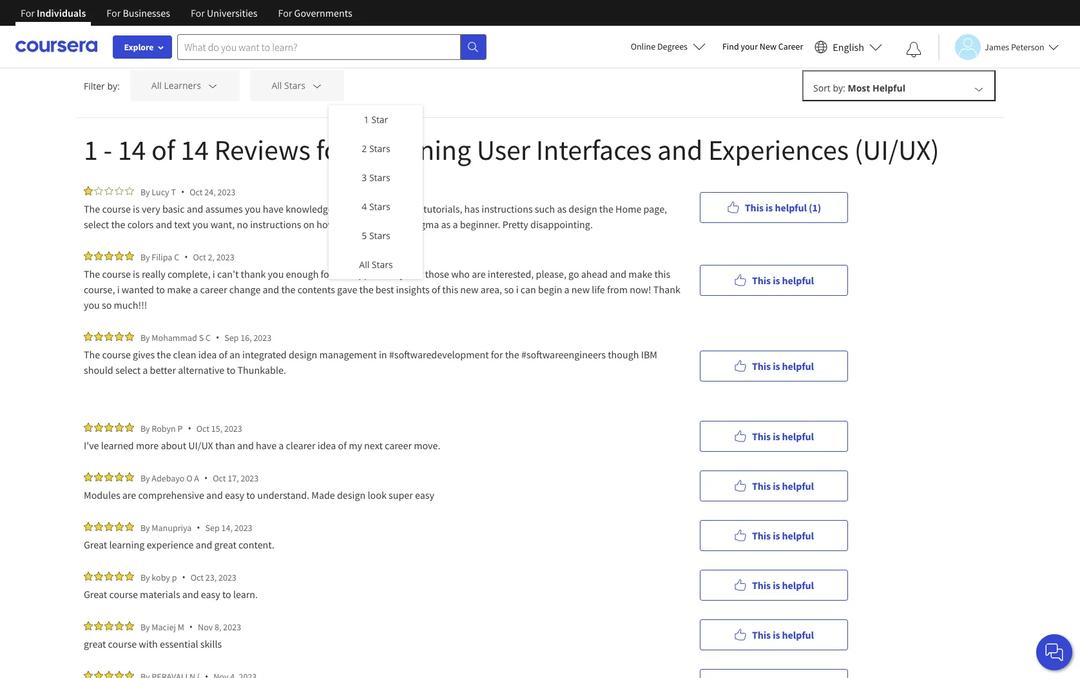 Task type: vqa. For each thing, say whether or not it's contained in the screenshot.


Task type: describe. For each thing, give the bounding box(es) containing it.
this is helpful for i've learned more about ui/ux than and have a clearer idea of my next career move.
[[752, 430, 814, 443]]

0 horizontal spatial instructions
[[250, 218, 301, 231]]

by for great course materials and easy to learn.
[[141, 571, 150, 583]]

such
[[535, 202, 555, 215]]

filipa
[[152, 251, 172, 263]]

t
[[171, 186, 176, 198]]

new
[[760, 41, 777, 52]]

skills
[[200, 638, 222, 650]]

course,
[[84, 283, 115, 296]]

of up lucy
[[151, 132, 175, 168]]

online degrees button
[[621, 32, 716, 61]]

great learning experience and great content.
[[84, 538, 277, 551]]

maciej
[[152, 621, 176, 633]]

one
[[377, 202, 395, 215]]

find your new career
[[723, 41, 803, 52]]

helpful for modules are comprehensive and easy to understand. made design look super easy
[[782, 479, 814, 492]]

modules
[[84, 489, 120, 502]]

chevron down image inside all stars dropdown button
[[312, 80, 323, 92]]

course for the course is really complete, i can't thank you enough for this opportunity. for those who are interested, please, go ahead and make this course, i wanted to make a career change and the contents gave the best insights of this new area, so i can begin a new life from now! thank you so much!!!
[[102, 268, 131, 280]]

2 horizontal spatial i
[[516, 283, 519, 296]]

stars for 5 stars menu item
[[369, 229, 390, 242]]

2 14 from the left
[[181, 132, 209, 168]]

star
[[123, 25, 141, 37]]

is for modules are comprehensive and easy to understand. made design look super easy
[[773, 479, 780, 492]]

has
[[465, 202, 480, 215]]

show notifications image
[[906, 42, 922, 57]]

2023 inside by koby p • oct 23, 2023
[[219, 571, 236, 583]]

2 new from the left
[[572, 283, 590, 296]]

and down by koby p • oct 23, 2023
[[182, 588, 199, 601]]

all inside all stars menu item
[[359, 259, 370, 271]]

5 stars
[[362, 229, 390, 242]]

stars for 2 stars menu item
[[369, 142, 390, 155]]

wanted
[[122, 283, 154, 296]]

• right the p
[[188, 422, 191, 434]]

this for great learning experience and great content.
[[752, 529, 771, 542]]

helpful for the course is really complete, i can't thank you enough for this opportunity. for those who are interested, please, go ahead and make this course, i wanted to make a career change and the contents gave the best insights of this new area, so i can begin a new life from now! thank you so much!!!
[[782, 274, 814, 287]]

this inside the course is very basic and assumes you have knowledge of figma. one of the tutorials, has instructions such as design the home page, select the colors and text you want, no instructions on how you would this in figma as a beginner. pretty disappointing.
[[384, 218, 400, 231]]

2 stars
[[362, 142, 390, 155]]

course for the course gives the clean idea of an integrated design management in #softwaredevelopment for the #softwareengineers though ibm should select a better alternative to thunkable.
[[102, 348, 131, 361]]

sep inside by mohammad s c • sep 16, 2023
[[224, 332, 239, 343]]

0 horizontal spatial i
[[117, 283, 120, 296]]

helpful for the course gives the clean idea of an integrated design management in #softwaredevelopment for the #softwareengineers though ibm should select a better alternative to thunkable.
[[782, 359, 814, 372]]

1 new from the left
[[460, 283, 479, 296]]

integrated
[[242, 348, 287, 361]]

tutorials,
[[424, 202, 462, 215]]

course for great course materials and easy to learn.
[[109, 588, 138, 601]]

this is helpful button for great learning experience and great content.
[[700, 520, 848, 551]]

figma.
[[346, 202, 375, 215]]

this for the course is very basic and assumes you have knowledge of figma. one of the tutorials, has instructions such as design the home page, select the colors and text you want, no instructions on how you would this in figma as a beginner. pretty disappointing.
[[745, 201, 764, 214]]

management
[[319, 348, 377, 361]]

• right m
[[189, 621, 193, 633]]

can't
[[217, 268, 239, 280]]

• up complete,
[[184, 251, 188, 263]]

page,
[[644, 202, 667, 215]]

2 horizontal spatial easy
[[415, 489, 434, 502]]

insights
[[396, 283, 430, 296]]

ibm
[[641, 348, 657, 361]]

james peterson
[[985, 41, 1045, 53]]

stars for all stars menu item
[[372, 259, 393, 271]]

clean
[[173, 348, 196, 361]]

by for the course is really complete, i can't thank you enough for this opportunity. for those who are interested, please, go ahead and make this course, i wanted to make a career change and the contents gave the best insights of this new area, so i can begin a new life from now! thank you so much!!!
[[141, 251, 150, 263]]

english button
[[810, 26, 888, 68]]

stars for 4 stars menu item
[[369, 200, 390, 213]]

reviews
[[143, 25, 178, 37]]

1 vertical spatial so
[[102, 298, 112, 311]]

ahead
[[581, 268, 608, 280]]

are inside the course is really complete, i can't thank you enough for this opportunity. for those who are interested, please, go ahead and make this course, i wanted to make a career change and the contents gave the best insights of this new area, so i can begin a new life from now! thank you so much!!!
[[472, 268, 486, 280]]

0 vertical spatial for
[[316, 132, 349, 168]]

great for great course materials and easy to learn.
[[84, 588, 107, 601]]

though
[[608, 348, 639, 361]]

for inside the course gives the clean idea of an integrated design management in #softwaredevelopment for the #softwareengineers though ibm should select a better alternative to thunkable.
[[491, 348, 503, 361]]

to left learn.
[[222, 588, 231, 601]]

23,
[[205, 571, 217, 583]]

the up 'better'
[[157, 348, 171, 361]]

of inside the course is really complete, i can't thank you enough for this opportunity. for those who are interested, please, go ahead and make this course, i wanted to make a career change and the contents gave the best insights of this new area, so i can begin a new life from now! thank you so much!!!
[[432, 283, 440, 296]]

this down who
[[442, 283, 458, 296]]

and down by lucy t • oct 24, 2023
[[187, 202, 203, 215]]

this up thank
[[655, 268, 671, 280]]

2,
[[208, 251, 215, 263]]

by manupriya • sep 14, 2023
[[141, 522, 252, 534]]

the left colors
[[111, 218, 125, 231]]

15,
[[211, 423, 223, 434]]

you right thank
[[268, 268, 284, 280]]

to left 'understand.'
[[246, 489, 255, 502]]

an
[[230, 348, 240, 361]]

alternative
[[178, 364, 225, 376]]

helpful for great course materials and easy to learn.
[[782, 579, 814, 591]]

best
[[376, 283, 394, 296]]

for inside the course is really complete, i can't thank you enough for this opportunity. for those who are interested, please, go ahead and make this course, i wanted to make a career change and the contents gave the best insights of this new area, so i can begin a new life from now! thank you so much!!!
[[321, 268, 333, 280]]

4 stars
[[362, 200, 390, 213]]

(1)
[[809, 201, 821, 214]]

by:
[[107, 80, 120, 92]]

of up how
[[335, 202, 344, 215]]

beginner.
[[460, 218, 501, 231]]

for governments
[[278, 6, 352, 19]]

1 14 from the left
[[118, 132, 146, 168]]

a
[[194, 472, 199, 484]]

this is helpful button for the course gives the clean idea of an integrated design management in #softwaredevelopment for the #softwareengineers though ibm should select a better alternative to thunkable.
[[700, 350, 848, 381]]

the left #softwareengineers
[[505, 348, 519, 361]]

more
[[136, 439, 159, 452]]

ui/ux
[[188, 439, 213, 452]]

individuals
[[37, 6, 86, 19]]

my
[[349, 439, 362, 452]]

modules are comprehensive and easy to understand. made design look super easy
[[84, 489, 434, 502]]

please,
[[536, 268, 567, 280]]

and down 'by manupriya • sep 14, 2023'
[[196, 538, 212, 551]]

a down complete,
[[193, 283, 198, 296]]

-
[[103, 132, 112, 168]]

great for great learning experience and great content.
[[84, 538, 107, 551]]

all
[[102, 25, 113, 37]]

course for great course with essential skills
[[108, 638, 137, 650]]

of right one
[[397, 202, 405, 215]]

colors
[[127, 218, 154, 231]]

great course materials and easy to learn.
[[84, 588, 258, 601]]

by maciej m • nov 8, 2023
[[141, 621, 241, 633]]

easy for learn.
[[201, 588, 220, 601]]

all stars button
[[250, 70, 345, 101]]

this is helpful button for great course with essential skills
[[700, 619, 848, 650]]

4 stars menu item
[[329, 192, 423, 221]]

you up no
[[245, 202, 261, 215]]

select inside the course gives the clean idea of an integrated design management in #softwaredevelopment for the #softwareengineers though ibm should select a better alternative to thunkable.
[[115, 364, 141, 376]]

the course is very basic and assumes you have knowledge of figma. one of the tutorials, has instructions such as design the home page, select the colors and text you want, no instructions on how you would this in figma as a beginner. pretty disappointing.
[[84, 202, 669, 231]]

this is helpful for modules are comprehensive and easy to understand. made design look super easy
[[752, 479, 814, 492]]

2 stars menu item
[[329, 134, 423, 163]]

oct for you
[[190, 186, 203, 198]]

text
[[174, 218, 190, 231]]

career inside the course is really complete, i can't thank you enough for this opportunity. for those who are interested, please, go ahead and make this course, i wanted to make a career change and the contents gave the best insights of this new area, so i can begin a new life from now! thank you so much!!!
[[200, 283, 227, 296]]

the course is really complete, i can't thank you enough for this opportunity. for those who are interested, please, go ahead and make this course, i wanted to make a career change and the contents gave the best insights of this new area, so i can begin a new life from now! thank you so much!!!
[[84, 268, 683, 311]]

in inside the course gives the clean idea of an integrated design management in #softwaredevelopment for the #softwareengineers though ibm should select a better alternative to thunkable.
[[379, 348, 387, 361]]

better
[[150, 364, 176, 376]]

see all 5 star reviews
[[84, 25, 178, 37]]

• up great learning experience and great content. on the bottom
[[197, 522, 200, 534]]

you down course,
[[84, 298, 100, 311]]

design inside the course gives the clean idea of an integrated design management in #softwaredevelopment for the #softwareengineers though ibm should select a better alternative to thunkable.
[[289, 348, 317, 361]]

to inside the course gives the clean idea of an integrated design management in #softwaredevelopment for the #softwareengineers though ibm should select a better alternative to thunkable.
[[227, 364, 236, 376]]

is for great learning experience and great content.
[[773, 529, 780, 542]]

peterson
[[1011, 41, 1045, 53]]

0 vertical spatial make
[[629, 268, 653, 280]]

and up page,
[[657, 132, 703, 168]]

is inside the course is really complete, i can't thank you enough for this opportunity. for those who are interested, please, go ahead and make this course, i wanted to make a career change and the contents gave the best insights of this new area, so i can begin a new life from now! thank you so much!!!
[[133, 268, 140, 280]]

the for the course is very basic and assumes you have knowledge of figma. one of the tutorials, has instructions such as design the home page, select the colors and text you want, no instructions on how you would this in figma as a beginner. pretty disappointing.
[[84, 202, 100, 215]]

a inside the course gives the clean idea of an integrated design management in #softwaredevelopment for the #softwareengineers though ibm should select a better alternative to thunkable.
[[143, 364, 148, 376]]

to inside the course is really complete, i can't thank you enough for this opportunity. for those who are interested, please, go ahead and make this course, i wanted to make a career change and the contents gave the best insights of this new area, so i can begin a new life from now! thank you so much!!!
[[156, 283, 165, 296]]

this is helpful button for modules are comprehensive and easy to understand. made design look super easy
[[700, 470, 848, 501]]

banner navigation
[[10, 0, 363, 35]]

2023 inside by mohammad s c • sep 16, 2023
[[254, 332, 272, 343]]

o
[[186, 472, 192, 484]]

idea inside the course gives the clean idea of an integrated design management in #softwaredevelopment for the #softwareengineers though ibm should select a better alternative to thunkable.
[[198, 348, 217, 361]]

chat with us image
[[1044, 642, 1065, 663]]

course for the course is very basic and assumes you have knowledge of figma. one of the tutorials, has instructions such as design the home page, select the colors and text you want, no instructions on how you would this in figma as a beginner. pretty disappointing.
[[102, 202, 131, 215]]

see
[[84, 25, 99, 37]]

3 stars
[[362, 171, 390, 184]]

who
[[451, 268, 470, 280]]

this is helpful for the course gives the clean idea of an integrated design management in #softwaredevelopment for the #softwareengineers though ibm should select a better alternative to thunkable.
[[752, 359, 814, 372]]

and down thank
[[263, 283, 279, 296]]

2 star image from the left
[[115, 186, 124, 195]]

s
[[199, 332, 204, 343]]

0 vertical spatial instructions
[[482, 202, 533, 215]]

figma
[[413, 218, 439, 231]]

this is helpful for the course is really complete, i can't thank you enough for this opportunity. for those who are interested, please, go ahead and make this course, i wanted to make a career change and the contents gave the best insights of this new area, so i can begin a new life from now! thank you so much!!!
[[752, 274, 814, 287]]

of left my
[[338, 439, 347, 452]]

1 star image from the left
[[104, 186, 113, 195]]

this for great course materials and easy to learn.
[[752, 579, 771, 591]]

the course gives the clean idea of an integrated design management in #softwaredevelopment for the #softwareengineers though ibm should select a better alternative to thunkable.
[[84, 348, 660, 376]]

0 vertical spatial so
[[504, 283, 514, 296]]

1 star image from the left
[[94, 186, 103, 195]]

2023 inside by filipa c • oct 2, 2023
[[216, 251, 234, 263]]

2023 inside 'by manupriya • sep 14, 2023'
[[234, 522, 252, 533]]

stars for 3 stars menu item on the left top of page
[[369, 171, 390, 184]]

5 inside menu item
[[362, 229, 367, 242]]

2023 inside the by maciej m • nov 8, 2023
[[223, 621, 241, 633]]

stars inside dropdown button
[[284, 80, 305, 92]]

2023 inside by adebayo o a • oct 17, 2023
[[241, 472, 259, 484]]

24,
[[205, 186, 216, 198]]

this for modules are comprehensive and easy to understand. made design look super easy
[[752, 479, 771, 492]]

easy for understand.
[[225, 489, 244, 502]]

1 vertical spatial are
[[122, 489, 136, 502]]

c inside by filipa c • oct 2, 2023
[[174, 251, 179, 263]]

enough
[[286, 268, 319, 280]]

#softwareengineers
[[521, 348, 606, 361]]

for inside the course is really complete, i can't thank you enough for this opportunity. for those who are interested, please, go ahead and make this course, i wanted to make a career change and the contents gave the best insights of this new area, so i can begin a new life from now! thank you so much!!!
[[409, 268, 423, 280]]

c inside by mohammad s c • sep 16, 2023
[[206, 332, 211, 343]]

this for the course is really complete, i can't thank you enough for this opportunity. for those who are interested, please, go ahead and make this course, i wanted to make a career change and the contents gave the best insights of this new area, so i can begin a new life from now! thank you so much!!!
[[752, 274, 771, 287]]

1 horizontal spatial career
[[385, 439, 412, 452]]

by for great course with essential skills
[[141, 621, 150, 633]]

on
[[303, 218, 315, 231]]

5 inside button
[[115, 25, 120, 37]]

career
[[779, 41, 803, 52]]

now!
[[630, 283, 652, 296]]

for for universities
[[191, 6, 205, 19]]

is for great course with essential skills
[[773, 628, 780, 641]]

the up figma
[[407, 202, 422, 215]]

• right p
[[182, 571, 185, 583]]



Task type: locate. For each thing, give the bounding box(es) containing it.
assumes
[[205, 202, 243, 215]]

3 this is helpful from the top
[[752, 430, 814, 443]]

all down 5 stars menu item
[[359, 259, 370, 271]]

4 this is helpful button from the top
[[700, 470, 848, 501]]

star image left lucy
[[115, 186, 124, 195]]

1 vertical spatial 1
[[84, 132, 98, 168]]

1 horizontal spatial all
[[359, 259, 370, 271]]

to down really
[[156, 283, 165, 296]]

7 this is helpful from the top
[[752, 628, 814, 641]]

1 horizontal spatial 5
[[362, 229, 367, 242]]

star image
[[94, 186, 103, 195], [125, 186, 134, 195]]

by adebayo o a • oct 17, 2023
[[141, 472, 259, 484]]

stars inside menu item
[[369, 171, 390, 184]]

0 vertical spatial great
[[84, 538, 107, 551]]

2 star image from the left
[[125, 186, 134, 195]]

great down '14,'
[[214, 538, 237, 551]]

a down tutorials,
[[453, 218, 458, 231]]

by koby p • oct 23, 2023
[[141, 571, 236, 583]]

oct left 17,
[[213, 472, 226, 484]]

menu containing 1 star
[[329, 105, 423, 279]]

0 horizontal spatial 1
[[84, 132, 98, 168]]

robyn
[[152, 423, 176, 434]]

1 horizontal spatial instructions
[[482, 202, 533, 215]]

1 vertical spatial select
[[115, 364, 141, 376]]

idea up the 'alternative'
[[198, 348, 217, 361]]

by lucy t • oct 24, 2023
[[141, 186, 236, 198]]

None search field
[[177, 34, 487, 60]]

1 horizontal spatial 1
[[364, 113, 369, 126]]

1 chevron down image from the left
[[207, 80, 219, 92]]

and
[[657, 132, 703, 168], [187, 202, 203, 215], [156, 218, 172, 231], [610, 268, 627, 280], [263, 283, 279, 296], [237, 439, 254, 452], [206, 489, 223, 502], [196, 538, 212, 551], [182, 588, 199, 601]]

5 this is helpful from the top
[[752, 529, 814, 542]]

helpful
[[775, 201, 807, 214], [782, 274, 814, 287], [782, 359, 814, 372], [782, 430, 814, 443], [782, 479, 814, 492], [782, 529, 814, 542], [782, 579, 814, 591], [782, 628, 814, 641]]

i right course,
[[117, 283, 120, 296]]

the down enough
[[281, 283, 296, 296]]

career down can't
[[200, 283, 227, 296]]

stars right 3
[[369, 171, 390, 184]]

this for i've learned more about ui/ux than and have a clearer idea of my next career move.
[[752, 430, 771, 443]]

are right who
[[472, 268, 486, 280]]

filled star image
[[94, 251, 103, 260], [104, 251, 113, 260], [94, 423, 103, 432], [104, 423, 113, 432], [115, 423, 124, 432], [125, 423, 134, 432], [84, 473, 93, 482], [94, 522, 103, 531], [104, 522, 113, 531], [115, 522, 124, 531], [84, 572, 93, 581], [94, 572, 103, 581], [125, 572, 134, 581], [115, 621, 124, 630], [84, 671, 93, 678], [115, 671, 124, 678]]

idea right clearer
[[318, 439, 336, 452]]

8,
[[215, 621, 221, 633]]

understand.
[[257, 489, 309, 502]]

by for great learning experience and great content.
[[141, 522, 150, 533]]

course up course,
[[102, 268, 131, 280]]

0 vertical spatial as
[[557, 202, 567, 215]]

1 horizontal spatial 14
[[181, 132, 209, 168]]

is for the course is really complete, i can't thank you enough for this opportunity. for those who are interested, please, go ahead and make this course, i wanted to make a career change and the contents gave the best insights of this new area, so i can begin a new life from now! thank you so much!!!
[[773, 274, 780, 287]]

0 horizontal spatial great
[[84, 638, 106, 650]]

is for the course is very basic and assumes you have knowledge of figma. one of the tutorials, has instructions such as design the home page, select the colors and text you want, no instructions on how you would this in figma as a beginner. pretty disappointing.
[[766, 201, 773, 214]]

0 horizontal spatial 5
[[115, 25, 120, 37]]

1 horizontal spatial new
[[572, 283, 590, 296]]

for left the governments
[[278, 6, 292, 19]]

this is helpful for great course with essential skills
[[752, 628, 814, 641]]

1 horizontal spatial as
[[557, 202, 567, 215]]

0 horizontal spatial star image
[[104, 186, 113, 195]]

stars down what do you want to learn? text field on the top left of page
[[284, 80, 305, 92]]

clearer
[[286, 439, 316, 452]]

1 vertical spatial great
[[84, 638, 106, 650]]

0 horizontal spatial sep
[[205, 522, 220, 533]]

sep inside 'by manupriya • sep 14, 2023'
[[205, 522, 220, 533]]

6 by from the top
[[141, 522, 150, 533]]

sep left '16,'
[[224, 332, 239, 343]]

all stars inside menu item
[[359, 259, 393, 271]]

0 vertical spatial all
[[272, 80, 282, 92]]

2 this is helpful button from the top
[[700, 350, 848, 381]]

want,
[[211, 218, 235, 231]]

3 by from the top
[[141, 332, 150, 343]]

star image
[[104, 186, 113, 195], [115, 186, 124, 195]]

4 by from the top
[[141, 423, 150, 434]]

mohammad
[[152, 332, 197, 343]]

this is helpful button
[[700, 265, 848, 296], [700, 350, 848, 381], [700, 421, 848, 452], [700, 470, 848, 501], [700, 520, 848, 551], [700, 570, 848, 600], [700, 619, 848, 650]]

explore button
[[113, 35, 172, 59]]

0 vertical spatial 1
[[364, 113, 369, 126]]

0 vertical spatial select
[[84, 218, 109, 231]]

explore
[[124, 41, 154, 53]]

3 the from the top
[[84, 348, 100, 361]]

as up disappointing.
[[557, 202, 567, 215]]

pretty
[[503, 218, 529, 231]]

oct for thank
[[193, 251, 206, 263]]

by left 'adebayo'
[[141, 472, 150, 484]]

1 vertical spatial for
[[321, 268, 333, 280]]

idea
[[198, 348, 217, 361], [318, 439, 336, 452]]

this is helpful
[[752, 274, 814, 287], [752, 359, 814, 372], [752, 430, 814, 443], [752, 479, 814, 492], [752, 529, 814, 542], [752, 579, 814, 591], [752, 628, 814, 641]]

make up now!
[[629, 268, 653, 280]]

for for businesses
[[107, 6, 121, 19]]

2
[[362, 142, 367, 155]]

is for the course gives the clean idea of an integrated design management in #softwaredevelopment for the #softwareengineers though ibm should select a better alternative to thunkable.
[[773, 359, 780, 372]]

0 horizontal spatial new
[[460, 283, 479, 296]]

and down by adebayo o a • oct 17, 2023
[[206, 489, 223, 502]]

contents
[[298, 283, 335, 296]]

the for the course is really complete, i can't thank you enough for this opportunity. for those who are interested, please, go ahead and make this course, i wanted to make a career change and the contents gave the best insights of this new area, so i can begin a new life from now! thank you so much!!!
[[84, 268, 100, 280]]

this for great course with essential skills
[[752, 628, 771, 641]]

super
[[389, 489, 413, 502]]

0 horizontal spatial star image
[[94, 186, 103, 195]]

by left lucy
[[141, 186, 150, 198]]

0 vertical spatial great
[[214, 538, 237, 551]]

a left clearer
[[279, 439, 284, 452]]

filter by:
[[84, 80, 120, 92]]

2023 right "24," on the left top
[[218, 186, 236, 198]]

1 by from the top
[[141, 186, 150, 198]]

by inside by koby p • oct 23, 2023
[[141, 571, 150, 583]]

1 vertical spatial the
[[84, 268, 100, 280]]

3
[[362, 171, 367, 184]]

by left koby
[[141, 571, 150, 583]]

a inside the course is very basic and assumes you have knowledge of figma. one of the tutorials, has instructions such as design the home page, select the colors and text you want, no instructions on how you would this in figma as a beginner. pretty disappointing.
[[453, 218, 458, 231]]

see all 5 star reviews button
[[84, 9, 191, 54]]

1 vertical spatial career
[[385, 439, 412, 452]]

0 vertical spatial idea
[[198, 348, 217, 361]]

2023 right '14,'
[[234, 522, 252, 533]]

this is helpful button for the course is really complete, i can't thank you enough for this opportunity. for those who are interested, please, go ahead and make this course, i wanted to make a career change and the contents gave the best insights of this new area, so i can begin a new life from now! thank you so much!!!
[[700, 265, 848, 296]]

course left with
[[108, 638, 137, 650]]

easy right the super
[[415, 489, 434, 502]]

1 this is helpful from the top
[[752, 274, 814, 287]]

0 vertical spatial in
[[402, 218, 411, 231]]

to
[[156, 283, 165, 296], [227, 364, 236, 376], [246, 489, 255, 502], [222, 588, 231, 601]]

businesses
[[123, 6, 170, 19]]

0 horizontal spatial chevron down image
[[207, 80, 219, 92]]

0 horizontal spatial idea
[[198, 348, 217, 361]]

of inside the course gives the clean idea of an integrated design management in #softwaredevelopment for the #softwareengineers though ibm should select a better alternative to thunkable.
[[219, 348, 227, 361]]

1 horizontal spatial all stars
[[359, 259, 393, 271]]

• right s
[[216, 331, 219, 344]]

have left clearer
[[256, 439, 277, 452]]

for for governments
[[278, 6, 292, 19]]

all stars inside dropdown button
[[272, 80, 305, 92]]

stars up the best
[[372, 259, 393, 271]]

0 horizontal spatial as
[[441, 218, 451, 231]]

from
[[607, 283, 628, 296]]

16,
[[241, 332, 252, 343]]

oct inside by robyn p • oct 15, 2023
[[196, 423, 209, 434]]

are right modules in the bottom left of the page
[[122, 489, 136, 502]]

7 this is helpful button from the top
[[700, 619, 848, 650]]

oct inside by adebayo o a • oct 17, 2023
[[213, 472, 226, 484]]

course inside the course gives the clean idea of an integrated design management in #softwaredevelopment for the #softwareengineers though ibm should select a better alternative to thunkable.
[[102, 348, 131, 361]]

1 vertical spatial idea
[[318, 439, 336, 452]]

1 left 'star'
[[364, 113, 369, 126]]

instructions left on at the top of page
[[250, 218, 301, 231]]

•
[[181, 186, 185, 198], [184, 251, 188, 263], [216, 331, 219, 344], [188, 422, 191, 434], [204, 472, 208, 484], [197, 522, 200, 534], [182, 571, 185, 583], [189, 621, 193, 633]]

sep left '14,'
[[205, 522, 220, 533]]

chevron down image
[[207, 80, 219, 92], [312, 80, 323, 92]]

comprehensive
[[138, 489, 204, 502]]

by for modules are comprehensive and easy to understand. made design look super easy
[[141, 472, 150, 484]]

1 vertical spatial have
[[256, 439, 277, 452]]

new
[[460, 283, 479, 296], [572, 283, 590, 296]]

this inside "button"
[[745, 201, 764, 214]]

2023 right 8,
[[223, 621, 241, 633]]

1 vertical spatial great
[[84, 588, 107, 601]]

filter
[[84, 80, 105, 92]]

1 great from the top
[[84, 538, 107, 551]]

nov
[[198, 621, 213, 633]]

0 horizontal spatial in
[[379, 348, 387, 361]]

helpful for great course with essential skills
[[782, 628, 814, 641]]

5
[[115, 25, 120, 37], [362, 229, 367, 242]]

by inside 'by manupriya • sep 14, 2023'
[[141, 522, 150, 533]]

for right '#softwaredevelopment'
[[491, 348, 503, 361]]

• right a
[[204, 472, 208, 484]]

8 by from the top
[[141, 621, 150, 633]]

oct inside by lucy t • oct 24, 2023
[[190, 186, 203, 198]]

1 horizontal spatial star image
[[125, 186, 134, 195]]

easy down "23,"
[[201, 588, 220, 601]]

1 vertical spatial 5
[[362, 229, 367, 242]]

1 horizontal spatial great
[[214, 538, 237, 551]]

by robyn p • oct 15, 2023
[[141, 422, 242, 434]]

learning
[[109, 538, 145, 551]]

and up from
[[610, 268, 627, 280]]

1 vertical spatial as
[[441, 218, 451, 231]]

0 horizontal spatial all
[[272, 80, 282, 92]]

by inside by lucy t • oct 24, 2023
[[141, 186, 150, 198]]

of down the those
[[432, 283, 440, 296]]

1 vertical spatial design
[[289, 348, 317, 361]]

1 inside menu item
[[364, 113, 369, 126]]

1 horizontal spatial chevron down image
[[312, 80, 323, 92]]

0 horizontal spatial design
[[289, 348, 317, 361]]

this is helpful for great learning experience and great content.
[[752, 529, 814, 542]]

interfaces
[[536, 132, 652, 168]]

english
[[833, 40, 864, 53]]

disappointing.
[[531, 218, 593, 231]]

1 horizontal spatial select
[[115, 364, 141, 376]]

design inside the course is very basic and assumes you have knowledge of figma. one of the tutorials, has instructions such as design the home page, select the colors and text you want, no instructions on how you would this in figma as a beginner. pretty disappointing.
[[569, 202, 597, 215]]

make down complete,
[[167, 283, 191, 296]]

made
[[312, 489, 335, 502]]

menu
[[329, 105, 423, 279]]

0 vertical spatial are
[[472, 268, 486, 280]]

this up gave on the left of the page
[[335, 268, 351, 280]]

1 horizontal spatial easy
[[225, 489, 244, 502]]

and down basic
[[156, 218, 172, 231]]

the inside the course is really complete, i can't thank you enough for this opportunity. for those who are interested, please, go ahead and make this course, i wanted to make a career change and the contents gave the best insights of this new area, so i can begin a new life from now! thank you so much!!!
[[84, 268, 100, 280]]

so down course,
[[102, 298, 112, 311]]

1 vertical spatial in
[[379, 348, 387, 361]]

2023 right 2,
[[216, 251, 234, 263]]

1 horizontal spatial so
[[504, 283, 514, 296]]

c right filipa
[[174, 251, 179, 263]]

by inside by robyn p • oct 15, 2023
[[141, 423, 150, 434]]

the
[[407, 202, 422, 215], [599, 202, 614, 215], [111, 218, 125, 231], [281, 283, 296, 296], [359, 283, 374, 296], [157, 348, 171, 361], [505, 348, 519, 361]]

1 horizontal spatial make
[[629, 268, 653, 280]]

instructions
[[482, 202, 533, 215], [250, 218, 301, 231]]

by up more
[[141, 423, 150, 434]]

of left an
[[219, 348, 227, 361]]

chevron down image
[[973, 83, 985, 95]]

7 by from the top
[[141, 571, 150, 583]]

by inside by adebayo o a • oct 17, 2023
[[141, 472, 150, 484]]

by inside by mohammad s c • sep 16, 2023
[[141, 332, 150, 343]]

1 horizontal spatial c
[[206, 332, 211, 343]]

by filipa c • oct 2, 2023
[[141, 251, 234, 263]]

select down gives
[[115, 364, 141, 376]]

for up insights
[[409, 268, 423, 280]]

c right s
[[206, 332, 211, 343]]

i've
[[84, 439, 99, 452]]

i've learned more about ui/ux than and have a clearer idea of my next career move.
[[84, 439, 441, 452]]

p
[[178, 423, 183, 434]]

for for individuals
[[21, 6, 35, 19]]

course inside the course is very basic and assumes you have knowledge of figma. one of the tutorials, has instructions such as design the home page, select the colors and text you want, no instructions on how you would this in figma as a beginner. pretty disappointing.
[[102, 202, 131, 215]]

in left figma
[[402, 218, 411, 231]]

2 great from the top
[[84, 588, 107, 601]]

1 the from the top
[[84, 202, 100, 215]]

complete,
[[168, 268, 211, 280]]

you right the 'text' at the left
[[193, 218, 209, 231]]

filled star image
[[84, 186, 93, 195], [84, 251, 93, 260], [115, 251, 124, 260], [125, 251, 134, 260], [84, 332, 93, 341], [94, 332, 103, 341], [104, 332, 113, 341], [115, 332, 124, 341], [125, 332, 134, 341], [84, 423, 93, 432], [94, 473, 103, 482], [104, 473, 113, 482], [115, 473, 124, 482], [125, 473, 134, 482], [84, 522, 93, 531], [125, 522, 134, 531], [104, 572, 113, 581], [115, 572, 124, 581], [84, 621, 93, 630], [94, 621, 103, 630], [104, 621, 113, 630], [125, 621, 134, 630], [94, 671, 103, 678], [104, 671, 113, 678], [125, 671, 134, 678]]

all stars menu item
[[329, 250, 423, 279]]

star image down - at the top of the page
[[104, 186, 113, 195]]

very
[[142, 202, 160, 215]]

0 vertical spatial the
[[84, 202, 100, 215]]

0 horizontal spatial career
[[200, 283, 227, 296]]

have left knowledge
[[263, 202, 284, 215]]

1 for 1 - 14 of 14 reviews for designing user interfaces and experiences (ui/ux)
[[84, 132, 98, 168]]

1 vertical spatial all
[[359, 259, 370, 271]]

• right t
[[181, 186, 185, 198]]

by inside the by maciej m • nov 8, 2023
[[141, 621, 150, 633]]

1 vertical spatial make
[[167, 283, 191, 296]]

so down interested,
[[504, 283, 514, 296]]

2 vertical spatial design
[[337, 489, 366, 502]]

0 horizontal spatial 14
[[118, 132, 146, 168]]

by inside by filipa c • oct 2, 2023
[[141, 251, 150, 263]]

by up gives
[[141, 332, 150, 343]]

5 by from the top
[[141, 472, 150, 484]]

all stars up the best
[[359, 259, 393, 271]]

stars right 4
[[369, 200, 390, 213]]

for left universities
[[191, 6, 205, 19]]

5 down figma.
[[362, 229, 367, 242]]

2023 inside by robyn p • oct 15, 2023
[[224, 423, 242, 434]]

1 horizontal spatial sep
[[224, 332, 239, 343]]

james
[[985, 41, 1010, 53]]

by for the course gives the clean idea of an integrated design management in #softwaredevelopment for the #softwareengineers though ibm should select a better alternative to thunkable.
[[141, 332, 150, 343]]

2023 right "23,"
[[219, 571, 236, 583]]

to down an
[[227, 364, 236, 376]]

easy down 17,
[[225, 489, 244, 502]]

5 this is helpful button from the top
[[700, 520, 848, 551]]

this is helpful for great course materials and easy to learn.
[[752, 579, 814, 591]]

1 vertical spatial instructions
[[250, 218, 301, 231]]

you right how
[[337, 218, 353, 231]]

1 star menu item
[[329, 105, 423, 134]]

0 horizontal spatial all stars
[[272, 80, 305, 92]]

0 horizontal spatial make
[[167, 283, 191, 296]]

design up disappointing.
[[569, 202, 597, 215]]

1 left - at the top of the page
[[84, 132, 98, 168]]

user
[[477, 132, 531, 168]]

0 vertical spatial all stars
[[272, 80, 305, 92]]

is inside the course is very basic and assumes you have knowledge of figma. one of the tutorials, has instructions such as design the home page, select the colors and text you want, no instructions on how you would this in figma as a beginner. pretty disappointing.
[[133, 202, 140, 215]]

1 horizontal spatial are
[[472, 268, 486, 280]]

oct inside by filipa c • oct 2, 2023
[[193, 251, 206, 263]]

2023 right the "15,"
[[224, 423, 242, 434]]

for left the 2
[[316, 132, 349, 168]]

m
[[178, 621, 184, 633]]

course up should
[[102, 348, 131, 361]]

design right integrated
[[289, 348, 317, 361]]

0 vertical spatial career
[[200, 283, 227, 296]]

should
[[84, 364, 113, 376]]

begin
[[538, 283, 562, 296]]

oct
[[190, 186, 203, 198], [193, 251, 206, 263], [196, 423, 209, 434], [213, 472, 226, 484], [191, 571, 204, 583]]

What do you want to learn? text field
[[177, 34, 461, 60]]

for individuals
[[21, 6, 86, 19]]

0 vertical spatial sep
[[224, 332, 239, 343]]

6 this is helpful button from the top
[[700, 570, 848, 600]]

the for the course gives the clean idea of an integrated design management in #softwaredevelopment for the #softwareengineers though ibm should select a better alternative to thunkable.
[[84, 348, 100, 361]]

a right begin
[[564, 283, 570, 296]]

1 vertical spatial sep
[[205, 522, 220, 533]]

1 horizontal spatial i
[[213, 268, 215, 280]]

4 this is helpful from the top
[[752, 479, 814, 492]]

1 this is helpful button from the top
[[700, 265, 848, 296]]

by for i've learned more about ui/ux than and have a clearer idea of my next career move.
[[141, 423, 150, 434]]

2023 right '16,'
[[254, 332, 272, 343]]

find your new career link
[[716, 39, 810, 55]]

2 vertical spatial the
[[84, 348, 100, 361]]

this is helpful (1) button
[[700, 192, 848, 223]]

select left colors
[[84, 218, 109, 231]]

manupriya
[[152, 522, 192, 533]]

0 horizontal spatial select
[[84, 218, 109, 231]]

course left materials
[[109, 588, 138, 601]]

all inside all stars dropdown button
[[272, 80, 282, 92]]

the inside the course gives the clean idea of an integrated design management in #softwaredevelopment for the #softwareengineers though ibm should select a better alternative to thunkable.
[[84, 348, 100, 361]]

helpful for great learning experience and great content.
[[782, 529, 814, 542]]

coursera image
[[15, 36, 97, 57]]

gives
[[133, 348, 155, 361]]

2023 inside by lucy t • oct 24, 2023
[[218, 186, 236, 198]]

oct left "23,"
[[191, 571, 204, 583]]

koby
[[152, 571, 170, 583]]

1 horizontal spatial design
[[337, 489, 366, 502]]

1 vertical spatial c
[[206, 332, 211, 343]]

0 horizontal spatial c
[[174, 251, 179, 263]]

oct for have
[[196, 423, 209, 434]]

the inside the course is very basic and assumes you have knowledge of figma. one of the tutorials, has instructions such as design the home page, select the colors and text you want, no instructions on how you would this in figma as a beginner. pretty disappointing.
[[84, 202, 100, 215]]

great course with essential skills
[[84, 638, 224, 650]]

0 vertical spatial design
[[569, 202, 597, 215]]

is inside this is helpful (1) "button"
[[766, 201, 773, 214]]

i
[[213, 268, 215, 280], [117, 283, 120, 296], [516, 283, 519, 296]]

oct inside by koby p • oct 23, 2023
[[191, 571, 204, 583]]

for left individuals
[[21, 6, 35, 19]]

1 horizontal spatial star image
[[115, 186, 124, 195]]

14 up by lucy t • oct 24, 2023
[[181, 132, 209, 168]]

0 horizontal spatial easy
[[201, 588, 220, 601]]

with
[[139, 638, 158, 650]]

in inside the course is very basic and assumes you have knowledge of figma. one of the tutorials, has instructions such as design the home page, select the colors and text you want, no instructions on how you would this in figma as a beginner. pretty disappointing.
[[402, 218, 411, 231]]

0 horizontal spatial are
[[122, 489, 136, 502]]

star
[[371, 113, 388, 126]]

(ui/ux)
[[855, 132, 940, 168]]

no
[[237, 218, 248, 231]]

make
[[629, 268, 653, 280], [167, 283, 191, 296]]

helpful inside "button"
[[775, 201, 807, 214]]

1 star
[[364, 113, 388, 126]]

2 chevron down image from the left
[[312, 80, 323, 92]]

14,
[[221, 522, 233, 533]]

thank
[[241, 268, 266, 280]]

helpful for i've learned more about ui/ux than and have a clearer idea of my next career move.
[[782, 430, 814, 443]]

all
[[272, 80, 282, 92], [359, 259, 370, 271]]

reviews
[[214, 132, 311, 168]]

the left the best
[[359, 283, 374, 296]]

this is helpful button for i've learned more about ui/ux than and have a clearer idea of my next career move.
[[700, 421, 848, 452]]

0 vertical spatial have
[[263, 202, 284, 215]]

course up colors
[[102, 202, 131, 215]]

this for the course gives the clean idea of an integrated design management in #softwaredevelopment for the #softwareengineers though ibm should select a better alternative to thunkable.
[[752, 359, 771, 372]]

2023
[[218, 186, 236, 198], [216, 251, 234, 263], [254, 332, 272, 343], [224, 423, 242, 434], [241, 472, 259, 484], [234, 522, 252, 533], [219, 571, 236, 583], [223, 621, 241, 633]]

1 horizontal spatial idea
[[318, 439, 336, 452]]

0 vertical spatial c
[[174, 251, 179, 263]]

have inside the course is very basic and assumes you have knowledge of figma. one of the tutorials, has instructions such as design the home page, select the colors and text you want, no instructions on how you would this in figma as a beginner. pretty disappointing.
[[263, 202, 284, 215]]

gave
[[337, 283, 357, 296]]

experiences
[[708, 132, 849, 168]]

is for i've learned more about ui/ux than and have a clearer idea of my next career move.
[[773, 430, 780, 443]]

james peterson button
[[939, 34, 1059, 60]]

by for the course is very basic and assumes you have knowledge of figma. one of the tutorials, has instructions such as design the home page, select the colors and text you want, no instructions on how you would this in figma as a beginner. pretty disappointing.
[[141, 186, 150, 198]]

stars down one
[[369, 229, 390, 242]]

all down what do you want to learn? text field on the top left of page
[[272, 80, 282, 92]]

1 vertical spatial all stars
[[359, 259, 393, 271]]

online
[[631, 41, 656, 52]]

this is helpful button for great course materials and easy to learn.
[[700, 570, 848, 600]]

5 stars menu item
[[329, 221, 423, 250]]

1 horizontal spatial in
[[402, 218, 411, 231]]

helpful for the course is very basic and assumes you have knowledge of figma. one of the tutorials, has instructions such as design the home page, select the colors and text you want, no instructions on how you would this in figma as a beginner. pretty disappointing.
[[775, 201, 807, 214]]

2 horizontal spatial design
[[569, 202, 597, 215]]

1 for 1 star
[[364, 113, 369, 126]]

the left home
[[599, 202, 614, 215]]

6 this is helpful from the top
[[752, 579, 814, 591]]

2 vertical spatial for
[[491, 348, 503, 361]]

2 by from the top
[[141, 251, 150, 263]]

2 the from the top
[[84, 268, 100, 280]]

area,
[[481, 283, 502, 296]]

select inside the course is very basic and assumes you have knowledge of figma. one of the tutorials, has instructions such as design the home page, select the colors and text you want, no instructions on how you would this in figma as a beginner. pretty disappointing.
[[84, 218, 109, 231]]

for up all
[[107, 6, 121, 19]]

course inside the course is really complete, i can't thank you enough for this opportunity. for those who are interested, please, go ahead and make this course, i wanted to make a career change and the contents gave the best insights of this new area, so i can begin a new life from now! thank you so much!!!
[[102, 268, 131, 280]]

2 this is helpful from the top
[[752, 359, 814, 372]]

and right than
[[237, 439, 254, 452]]

3 stars menu item
[[329, 163, 423, 192]]

3 this is helpful button from the top
[[700, 421, 848, 452]]

is for great course materials and easy to learn.
[[773, 579, 780, 591]]

0 horizontal spatial so
[[102, 298, 112, 311]]

instructions up pretty
[[482, 202, 533, 215]]

1 - 14 of 14 reviews for designing user interfaces and experiences (ui/ux)
[[84, 132, 940, 168]]

0 vertical spatial 5
[[115, 25, 120, 37]]

14
[[118, 132, 146, 168], [181, 132, 209, 168]]



